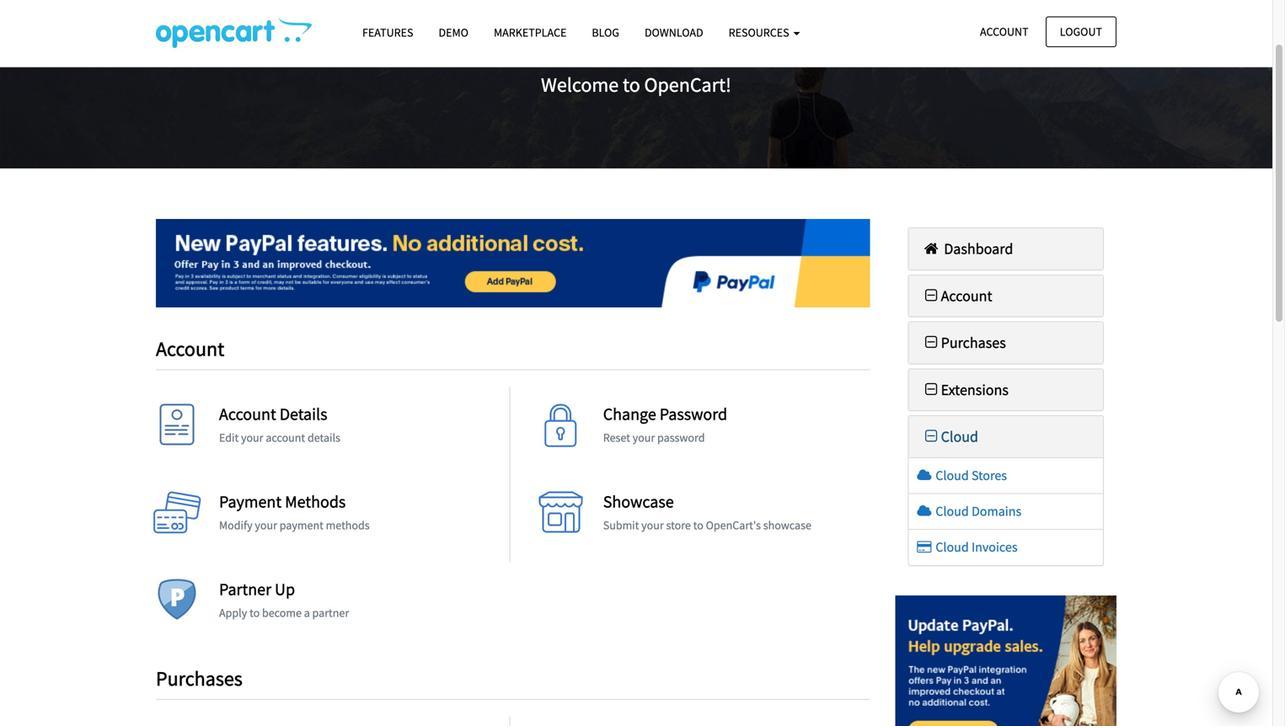 Task type: vqa. For each thing, say whether or not it's contained in the screenshot.
Cloud for Cloud
yes



Task type: describe. For each thing, give the bounding box(es) containing it.
methods
[[326, 518, 370, 533]]

apply to become a partner link
[[219, 606, 349, 621]]

stores
[[972, 467, 1007, 484]]

cloud link
[[922, 427, 978, 446]]

home image
[[922, 241, 941, 256]]

to inside account welcome to opencart!
[[623, 72, 640, 98]]

account welcome to opencart!
[[541, 23, 732, 98]]

edit
[[219, 430, 239, 446]]

partner
[[312, 606, 349, 621]]

details
[[280, 404, 327, 425]]

download link
[[632, 18, 716, 47]]

modify
[[219, 518, 252, 533]]

0 horizontal spatial paypal image
[[156, 219, 870, 308]]

invoices
[[972, 539, 1018, 556]]

purchases link
[[922, 333, 1006, 352]]

payment methods modify your payment methods
[[219, 491, 370, 533]]

modify your payment methods link
[[219, 518, 370, 533]]

payment methods link
[[219, 491, 346, 513]]

cloud invoices link
[[916, 539, 1018, 556]]

cloud image for cloud domains
[[916, 505, 933, 518]]

resources
[[729, 25, 792, 40]]

change
[[603, 404, 656, 425]]

cloud invoices
[[933, 539, 1018, 556]]

password
[[657, 430, 705, 446]]

account image
[[152, 404, 202, 455]]

opencart's
[[706, 518, 761, 533]]

cloud for cloud invoices
[[936, 539, 969, 556]]

account for the dashboard link's account link
[[941, 286, 992, 305]]

showcase submit your store to opencart's showcase
[[603, 491, 811, 533]]

methods
[[285, 491, 346, 513]]

your for payment
[[255, 518, 277, 533]]

marketplace
[[494, 25, 567, 40]]

demo link
[[426, 18, 481, 47]]

account link for the dashboard link
[[922, 286, 992, 305]]

0 horizontal spatial purchases
[[156, 666, 243, 691]]

up
[[275, 579, 295, 600]]

cloud stores
[[933, 467, 1007, 484]]

cloud for cloud domains
[[936, 503, 969, 520]]

cloud domains link
[[916, 503, 1022, 520]]

marketplace link
[[481, 18, 579, 47]]

partner
[[219, 579, 271, 600]]

cloud for cloud stores
[[936, 467, 969, 484]]

blog
[[592, 25, 619, 40]]

extensions link
[[922, 380, 1009, 399]]

blog link
[[579, 18, 632, 47]]

0 vertical spatial purchases
[[941, 333, 1006, 352]]

domains
[[972, 503, 1022, 520]]

features link
[[350, 18, 426, 47]]

submit your store to opencart's showcase link
[[603, 518, 811, 533]]



Task type: locate. For each thing, give the bounding box(es) containing it.
demo
[[439, 25, 469, 40]]

become
[[262, 606, 302, 621]]

fw image up extensions link
[[922, 335, 941, 350]]

partner up link
[[219, 579, 295, 600]]

to right apply
[[250, 606, 260, 621]]

1 vertical spatial purchases
[[156, 666, 243, 691]]

cloud
[[941, 427, 978, 446], [936, 467, 969, 484], [936, 503, 969, 520], [936, 539, 969, 556]]

0 vertical spatial to
[[623, 72, 640, 98]]

opencart - your account image
[[156, 18, 312, 48]]

apply to become a partner image
[[152, 579, 202, 630]]

your inside change password reset your password
[[633, 430, 655, 446]]

account for welcome
[[579, 23, 693, 65]]

fw image
[[922, 288, 941, 303], [922, 429, 941, 444]]

cloud stores link
[[916, 467, 1007, 484]]

1 vertical spatial fw image
[[922, 429, 941, 444]]

payment
[[219, 491, 282, 513]]

change password image
[[536, 404, 586, 455]]

account inside account details edit your account details
[[219, 404, 276, 425]]

your inside payment methods modify your payment methods
[[255, 518, 277, 533]]

showcase image
[[536, 492, 586, 542]]

reset your password link
[[603, 430, 705, 446]]

1 fw image from the top
[[922, 288, 941, 303]]

account for details
[[219, 404, 276, 425]]

extensions
[[941, 380, 1009, 399]]

1 vertical spatial account link
[[922, 286, 992, 305]]

fw image up cloud link
[[922, 382, 941, 397]]

account link
[[966, 16, 1043, 47], [922, 286, 992, 305]]

change password link
[[603, 404, 727, 425]]

1 horizontal spatial paypal image
[[895, 596, 1117, 726]]

purchases
[[941, 333, 1006, 352], [156, 666, 243, 691]]

purchases up extensions
[[941, 333, 1006, 352]]

apply
[[219, 606, 247, 621]]

store
[[666, 518, 691, 533]]

dashboard
[[941, 239, 1013, 258]]

account details link
[[219, 404, 327, 425]]

1 horizontal spatial to
[[623, 72, 640, 98]]

to right welcome
[[623, 72, 640, 98]]

password
[[660, 404, 727, 425]]

0 vertical spatial fw image
[[922, 288, 941, 303]]

0 vertical spatial cloud image
[[916, 469, 933, 482]]

your right edit
[[241, 430, 263, 446]]

account inside account welcome to opencart!
[[579, 23, 693, 65]]

credit card image
[[916, 541, 933, 554]]

cloud left stores
[[936, 467, 969, 484]]

your right reset at the left of the page
[[633, 430, 655, 446]]

your
[[241, 430, 263, 446], [633, 430, 655, 446], [255, 518, 277, 533], [641, 518, 664, 533]]

fw image for purchases
[[922, 335, 941, 350]]

1 fw image from the top
[[922, 335, 941, 350]]

your for change
[[633, 430, 655, 446]]

welcome
[[541, 72, 619, 98]]

your down payment
[[255, 518, 277, 533]]

logout link
[[1046, 16, 1117, 47]]

1 cloud image from the top
[[916, 469, 933, 482]]

reset
[[603, 430, 630, 446]]

details
[[308, 430, 340, 446]]

1 vertical spatial paypal image
[[895, 596, 1117, 726]]

to inside showcase submit your store to opencart's showcase
[[693, 518, 704, 533]]

2 vertical spatial to
[[250, 606, 260, 621]]

account link up 'purchases' link in the top right of the page
[[922, 286, 992, 305]]

opencart!
[[644, 72, 732, 98]]

fw image down home image
[[922, 288, 941, 303]]

2 horizontal spatial to
[[693, 518, 704, 533]]

payment methods image
[[152, 492, 202, 542]]

partner up apply to become a partner
[[219, 579, 349, 621]]

cloud for cloud
[[941, 427, 978, 446]]

dashboard link
[[922, 239, 1013, 258]]

resources link
[[716, 18, 813, 47]]

fw image for extensions
[[922, 382, 941, 397]]

1 vertical spatial cloud image
[[916, 505, 933, 518]]

your inside showcase submit your store to opencart's showcase
[[641, 518, 664, 533]]

0 vertical spatial account link
[[966, 16, 1043, 47]]

paypal image
[[156, 219, 870, 308], [895, 596, 1117, 726]]

2 fw image from the top
[[922, 382, 941, 397]]

your left store
[[641, 518, 664, 533]]

cloud image
[[916, 469, 933, 482], [916, 505, 933, 518]]

to
[[623, 72, 640, 98], [693, 518, 704, 533], [250, 606, 260, 621]]

showcase link
[[603, 491, 674, 513]]

payment
[[280, 518, 323, 533]]

fw image inside extensions link
[[922, 382, 941, 397]]

account link for features link
[[966, 16, 1043, 47]]

cloud up "cloud stores" link
[[941, 427, 978, 446]]

2 cloud image from the top
[[916, 505, 933, 518]]

0 horizontal spatial to
[[250, 606, 260, 621]]

fw image
[[922, 335, 941, 350], [922, 382, 941, 397]]

cloud image down cloud link
[[916, 469, 933, 482]]

1 vertical spatial fw image
[[922, 382, 941, 397]]

a
[[304, 606, 310, 621]]

cloud image for cloud stores
[[916, 469, 933, 482]]

your inside account details edit your account details
[[241, 430, 263, 446]]

submit
[[603, 518, 639, 533]]

change password reset your password
[[603, 404, 727, 446]]

showcase
[[763, 518, 811, 533]]

2 fw image from the top
[[922, 429, 941, 444]]

fw image for cloud
[[922, 429, 941, 444]]

fw image inside cloud link
[[922, 429, 941, 444]]

fw image inside 'purchases' link
[[922, 335, 941, 350]]

edit your account details link
[[219, 430, 340, 446]]

showcase
[[603, 491, 674, 513]]

1 vertical spatial to
[[693, 518, 704, 533]]

download
[[645, 25, 703, 40]]

1 horizontal spatial purchases
[[941, 333, 1006, 352]]

account details edit your account details
[[219, 404, 340, 446]]

to inside partner up apply to become a partner
[[250, 606, 260, 621]]

cloud right credit card icon on the right of the page
[[936, 539, 969, 556]]

your for account
[[241, 430, 263, 446]]

fw image for account
[[922, 288, 941, 303]]

logout
[[1060, 24, 1102, 39]]

account
[[266, 430, 305, 446]]

account
[[579, 23, 693, 65], [980, 24, 1029, 39], [941, 286, 992, 305], [156, 336, 224, 361], [219, 404, 276, 425]]

0 vertical spatial fw image
[[922, 335, 941, 350]]

features
[[362, 25, 413, 40]]

cloud image up credit card icon on the right of the page
[[916, 505, 933, 518]]

purchases down apply
[[156, 666, 243, 691]]

account link left logout link
[[966, 16, 1043, 47]]

0 vertical spatial paypal image
[[156, 219, 870, 308]]

cloud domains
[[933, 503, 1022, 520]]

to right store
[[693, 518, 704, 533]]

cloud down "cloud stores" link
[[936, 503, 969, 520]]

fw image up "cloud stores" link
[[922, 429, 941, 444]]



